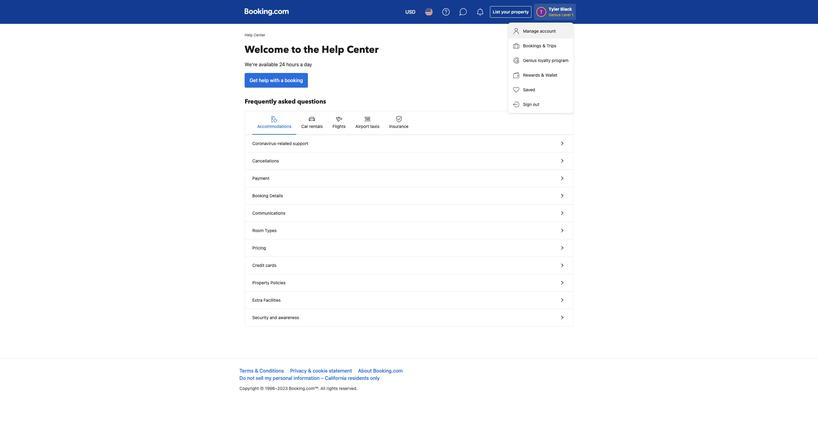 Task type: describe. For each thing, give the bounding box(es) containing it.
rewards & wallet
[[524, 72, 558, 78]]

cancellations
[[253, 158, 279, 164]]

& for bookings
[[543, 43, 546, 48]]

copyright © 1996–2023 booking.com™. all rights reserved.
[[240, 386, 358, 391]]

residents
[[348, 376, 369, 381]]

room types
[[253, 228, 277, 233]]

policies
[[271, 280, 286, 286]]

coronavirus-related support button
[[245, 135, 574, 153]]

24
[[280, 62, 285, 67]]

security
[[253, 315, 269, 321]]

awareness
[[279, 315, 299, 321]]

about
[[359, 369, 372, 374]]

account
[[541, 28, 556, 34]]

& for rewards
[[542, 72, 545, 78]]

booking.com™.
[[289, 386, 320, 391]]

sell
[[256, 376, 264, 381]]

privacy & cookie statement
[[290, 369, 352, 374]]

car
[[302, 124, 309, 129]]

get
[[250, 78, 258, 83]]

payment button
[[245, 170, 574, 187]]

only
[[371, 376, 380, 381]]

property policies button
[[245, 275, 574, 292]]

rewards & wallet link
[[509, 68, 574, 83]]

types
[[265, 228, 277, 233]]

and
[[270, 315, 277, 321]]

saved link
[[509, 83, 574, 97]]

rewards
[[524, 72, 541, 78]]

copyright
[[240, 386, 259, 391]]

security and awareness
[[253, 315, 299, 321]]

sign
[[524, 102, 532, 107]]

all
[[321, 386, 326, 391]]

statement
[[329, 369, 352, 374]]

we're
[[245, 62, 258, 67]]

booking
[[285, 78, 303, 83]]

genius inside tyler black genius level 1
[[549, 13, 561, 17]]

sign out
[[524, 102, 540, 107]]

pricing
[[253, 246, 266, 251]]

taxis
[[371, 124, 380, 129]]

california
[[325, 376, 347, 381]]

rentals
[[310, 124, 323, 129]]

bookings & trips
[[524, 43, 557, 48]]

& for privacy
[[308, 369, 312, 374]]

personal
[[273, 376, 293, 381]]

0 horizontal spatial help
[[245, 33, 253, 37]]

related
[[278, 141, 292, 146]]

credit cards
[[253, 263, 277, 268]]

coronavirus-related support
[[253, 141, 309, 146]]

manage account link
[[509, 24, 574, 39]]

get help with a booking button
[[245, 73, 308, 88]]

trips
[[547, 43, 557, 48]]

terms & conditions link
[[240, 369, 284, 374]]

information
[[294, 376, 320, 381]]

list your property link
[[491, 6, 532, 18]]

questions
[[298, 98, 326, 106]]

coronavirus-
[[253, 141, 278, 146]]

1 vertical spatial help
[[322, 43, 345, 57]]

security and awareness button
[[245, 309, 574, 327]]

sign out button
[[509, 97, 574, 112]]

not
[[247, 376, 255, 381]]

communications button
[[245, 205, 574, 222]]

level
[[562, 13, 571, 17]]

welcome to the help center
[[245, 43, 379, 57]]

facilities
[[264, 298, 281, 303]]

property policies
[[253, 280, 286, 286]]

terms & conditions
[[240, 369, 284, 374]]

tab list containing accommodations
[[245, 111, 574, 135]]

flights
[[333, 124, 346, 129]]

1996–2023
[[265, 386, 288, 391]]

available
[[259, 62, 278, 67]]

booking details
[[253, 193, 283, 198]]

list
[[493, 9, 501, 14]]

help center
[[245, 33, 266, 37]]

room types button
[[245, 222, 574, 240]]

about booking.com do not sell my personal information – california residents only
[[240, 369, 403, 381]]

booking.com online hotel reservations image
[[245, 8, 289, 16]]

–
[[321, 376, 324, 381]]

car rentals button
[[297, 111, 328, 135]]

1 vertical spatial center
[[347, 43, 379, 57]]

car rentals
[[302, 124, 323, 129]]

with
[[270, 78, 280, 83]]



Task type: locate. For each thing, give the bounding box(es) containing it.
privacy & cookie statement link
[[290, 369, 352, 374]]

cancellations button
[[245, 153, 574, 170]]

about booking.com link
[[359, 369, 403, 374]]

black
[[561, 6, 573, 12]]

support
[[293, 141, 309, 146]]

credit
[[253, 263, 265, 268]]

booking
[[253, 193, 269, 198]]

pricing button
[[245, 240, 574, 257]]

loyalty
[[538, 58, 551, 63]]

tyler
[[549, 6, 560, 12]]

conditions
[[260, 369, 284, 374]]

extra facilities button
[[245, 292, 574, 309]]

details
[[270, 193, 283, 198]]

manage
[[524, 28, 539, 34]]

credit cards button
[[245, 257, 574, 275]]

cookie
[[313, 369, 328, 374]]

manage account
[[524, 28, 556, 34]]

1 horizontal spatial help
[[322, 43, 345, 57]]

&
[[543, 43, 546, 48], [542, 72, 545, 78], [255, 369, 259, 374], [308, 369, 312, 374]]

help right the
[[322, 43, 345, 57]]

my
[[265, 376, 272, 381]]

property
[[253, 280, 270, 286]]

bookings
[[524, 43, 542, 48]]

rights
[[327, 386, 338, 391]]

genius down the tyler at the top right of the page
[[549, 13, 561, 17]]

help
[[259, 78, 269, 83]]

program
[[552, 58, 569, 63]]

property
[[512, 9, 529, 14]]

extra
[[253, 298, 263, 303]]

accommodations button
[[253, 111, 297, 135]]

day
[[304, 62, 312, 67]]

hours
[[287, 62, 299, 67]]

we're available 24 hours a day
[[245, 62, 312, 67]]

out
[[534, 102, 540, 107]]

a left day
[[300, 62, 303, 67]]

genius loyalty program
[[524, 58, 569, 63]]

airport taxis button
[[351, 111, 385, 135]]

1 horizontal spatial a
[[300, 62, 303, 67]]

frequently
[[245, 98, 277, 106]]

a right with
[[281, 78, 284, 83]]

insurance button
[[385, 111, 414, 135]]

wallet
[[546, 72, 558, 78]]

help
[[245, 33, 253, 37], [322, 43, 345, 57]]

©
[[260, 386, 264, 391]]

usd
[[406, 9, 416, 15]]

0 horizontal spatial a
[[281, 78, 284, 83]]

airport taxis
[[356, 124, 380, 129]]

tab list
[[245, 111, 574, 135]]

0 vertical spatial genius
[[549, 13, 561, 17]]

payment
[[253, 176, 270, 181]]

booking.com
[[374, 369, 403, 374]]

the
[[304, 43, 320, 57]]

bookings & trips link
[[509, 39, 574, 53]]

& up do not sell my personal information – california residents only link
[[308, 369, 312, 374]]

0 vertical spatial a
[[300, 62, 303, 67]]

usd button
[[402, 5, 420, 19]]

center
[[254, 33, 266, 37], [347, 43, 379, 57]]

list your property
[[493, 9, 529, 14]]

genius left the loyalty
[[524, 58, 537, 63]]

privacy
[[290, 369, 307, 374]]

1 horizontal spatial genius
[[549, 13, 561, 17]]

1 vertical spatial a
[[281, 78, 284, 83]]

genius loyalty program link
[[509, 53, 574, 68]]

& up the sell
[[255, 369, 259, 374]]

airport
[[356, 124, 369, 129]]

genius
[[549, 13, 561, 17], [524, 58, 537, 63]]

& left wallet
[[542, 72, 545, 78]]

& left trips
[[543, 43, 546, 48]]

get help with a booking
[[250, 78, 303, 83]]

frequently asked questions
[[245, 98, 326, 106]]

saved
[[524, 87, 536, 92]]

communications
[[253, 211, 286, 216]]

booking details button
[[245, 187, 574, 205]]

insurance
[[390, 124, 409, 129]]

0 vertical spatial help
[[245, 33, 253, 37]]

1 horizontal spatial center
[[347, 43, 379, 57]]

cards
[[266, 263, 277, 268]]

your
[[502, 9, 511, 14]]

0 horizontal spatial genius
[[524, 58, 537, 63]]

0 horizontal spatial center
[[254, 33, 266, 37]]

tyler black genius level 1
[[549, 6, 574, 17]]

extra facilities
[[253, 298, 281, 303]]

help up welcome
[[245, 33, 253, 37]]

0 vertical spatial center
[[254, 33, 266, 37]]

welcome
[[245, 43, 289, 57]]

a inside button
[[281, 78, 284, 83]]

& for terms
[[255, 369, 259, 374]]

1 vertical spatial genius
[[524, 58, 537, 63]]

accommodations
[[258, 124, 292, 129]]



Task type: vqa. For each thing, say whether or not it's contained in the screenshot.
USD
yes



